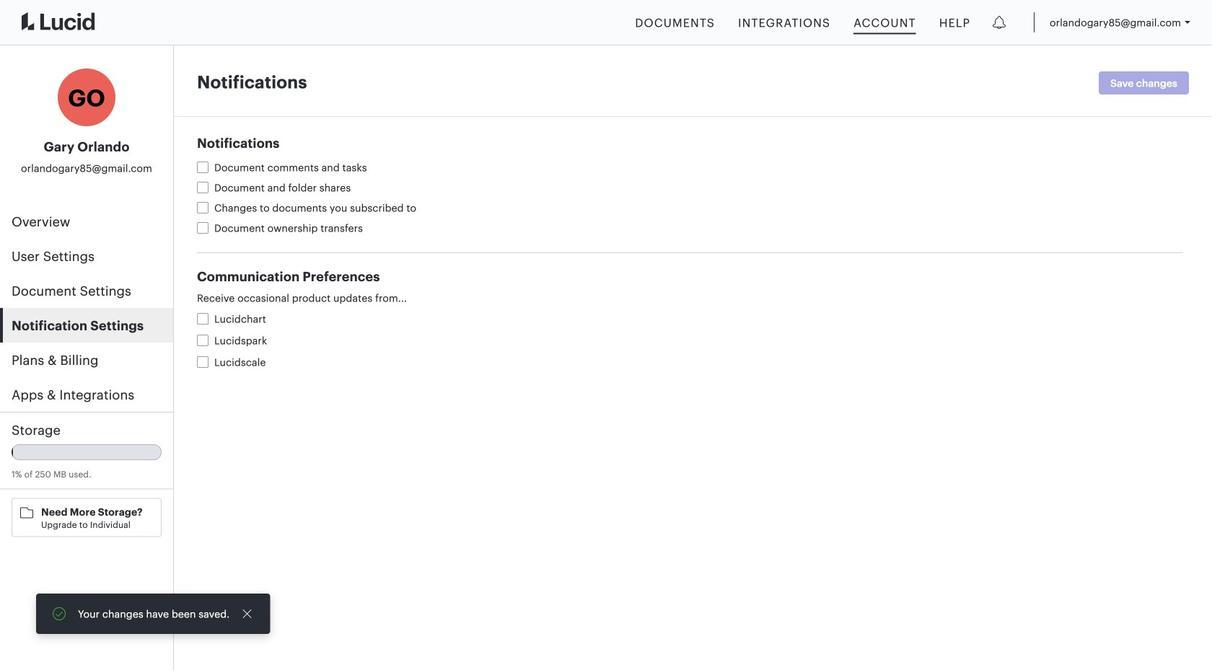 Task type: vqa. For each thing, say whether or not it's contained in the screenshot.
cookie consent banner dialog
yes



Task type: describe. For each thing, give the bounding box(es) containing it.
cookie consent banner dialog
[[0, 604, 1213, 671]]



Task type: locate. For each thing, give the bounding box(es) containing it.
tab list
[[0, 204, 173, 412]]

tab
[[0, 308, 173, 343]]

dialog
[[0, 0, 1213, 671]]



